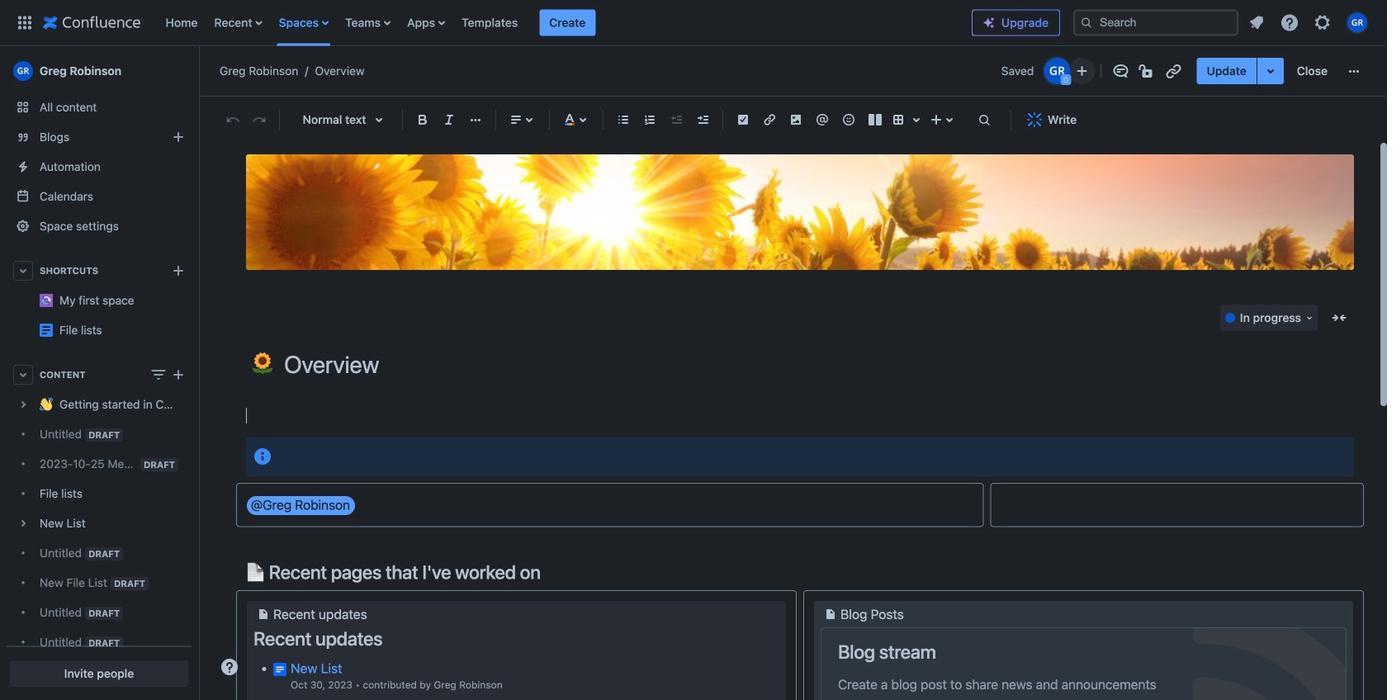 Task type: vqa. For each thing, say whether or not it's contained in the screenshot.
Copy icon at the left of page
no



Task type: describe. For each thing, give the bounding box(es) containing it.
space element
[[0, 46, 198, 701]]

adjust update settings image
[[1261, 61, 1281, 81]]

create a page image
[[169, 365, 188, 385]]

make page fixed-width image
[[1330, 308, 1350, 328]]

mention @ image
[[813, 110, 833, 130]]

layouts image
[[866, 110, 886, 130]]

numbered list ⌘⇧7 image
[[640, 110, 660, 130]]

recent updates image
[[254, 605, 273, 624]]

create a blog image
[[169, 127, 188, 147]]

appswitcher icon image
[[15, 13, 35, 33]]

collapse sidebar image
[[180, 55, 216, 88]]

tree inside the space element
[[7, 390, 192, 701]]

bold ⌘b image
[[413, 110, 433, 130]]

indent tab image
[[693, 110, 713, 130]]

italic ⌘i image
[[440, 110, 459, 130]]

:sunflower: image
[[252, 353, 273, 374]]

list for appswitcher icon
[[157, 0, 972, 46]]

emoji : image
[[839, 110, 859, 130]]

list for the premium image
[[1243, 8, 1378, 38]]

list formating group
[[611, 107, 716, 133]]

:sunflower: image
[[252, 353, 273, 374]]

change view image
[[149, 365, 169, 385]]

table ⇧⌥t image
[[889, 110, 909, 130]]

add image, video, or file image
[[787, 110, 806, 130]]

Main content area, start typing to enter text. text field
[[236, 405, 1365, 701]]

align left image
[[506, 110, 526, 130]]

premium image
[[983, 16, 996, 29]]

blog posts image
[[821, 605, 841, 624]]

more image
[[1345, 61, 1365, 81]]



Task type: locate. For each thing, give the bounding box(es) containing it.
action item [] image
[[734, 110, 753, 130]]

panel info image
[[253, 447, 273, 467]]

search image
[[1081, 16, 1094, 29]]

Give this page a title text field
[[284, 351, 1355, 378]]

more formatting image
[[466, 110, 486, 130]]

settings icon image
[[1314, 13, 1333, 33]]

no restrictions image
[[1138, 61, 1158, 81]]

text formatting group
[[410, 107, 489, 133]]

1 horizontal spatial list
[[1243, 8, 1378, 38]]

find and replace image
[[975, 110, 995, 130]]

banner
[[0, 0, 1388, 46]]

global element
[[10, 0, 972, 46]]

help icon image
[[1281, 13, 1300, 33]]

list item inside list
[[540, 10, 596, 36]]

bullet list ⌘⇧8 image
[[614, 110, 634, 130]]

Search field
[[1074, 10, 1239, 36]]

list
[[157, 0, 972, 46], [1243, 8, 1378, 38]]

tree
[[7, 390, 192, 701]]

list item
[[540, 10, 596, 36]]

notification icon image
[[1247, 13, 1267, 33]]

copy link image
[[1164, 61, 1184, 81]]

table size image
[[907, 110, 927, 130]]

add shortcut image
[[169, 261, 188, 281]]

comment icon image
[[1112, 61, 1131, 81]]

group
[[1198, 58, 1338, 84]]

file lists image
[[40, 324, 53, 337]]

None search field
[[1074, 10, 1239, 36]]

link ⌘k image
[[760, 110, 780, 130]]

invite to edit image
[[1073, 61, 1093, 81]]

confluence image
[[43, 13, 141, 33], [43, 13, 141, 33]]

0 horizontal spatial list
[[157, 0, 972, 46]]



